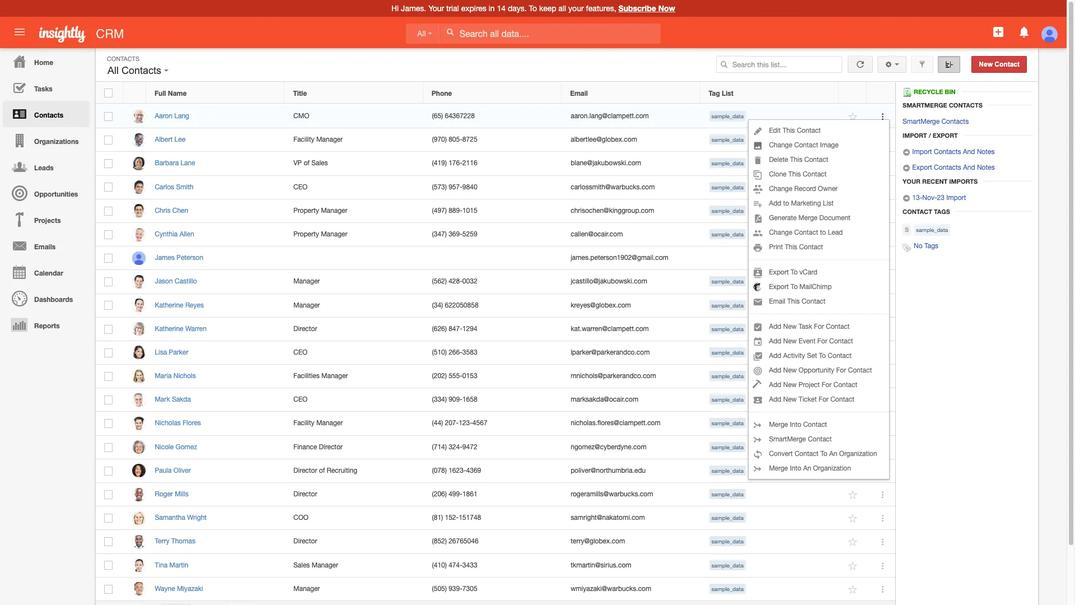 Task type: vqa. For each thing, say whether or not it's contained in the screenshot.


Task type: locate. For each thing, give the bounding box(es) containing it.
1 vertical spatial director cell
[[285, 483, 424, 507]]

and for import contacts and notes
[[964, 148, 976, 156]]

None checkbox
[[104, 88, 113, 97], [104, 112, 113, 121], [104, 159, 113, 168], [104, 230, 113, 239], [104, 254, 113, 263], [104, 277, 113, 286], [104, 301, 113, 310], [104, 348, 113, 357], [104, 372, 113, 381], [104, 419, 113, 428], [104, 443, 113, 452], [104, 490, 113, 499], [104, 538, 113, 546], [104, 88, 113, 97], [104, 112, 113, 121], [104, 159, 113, 168], [104, 230, 113, 239], [104, 254, 113, 263], [104, 277, 113, 286], [104, 301, 113, 310], [104, 348, 113, 357], [104, 372, 113, 381], [104, 419, 113, 428], [104, 443, 113, 452], [104, 490, 113, 499], [104, 538, 113, 546]]

smartmerge down recycle
[[903, 102, 948, 109]]

9 follow image from the top
[[849, 372, 859, 382]]

for down 'add new opportunity for contact'
[[822, 381, 832, 389]]

merge into contact link
[[749, 417, 890, 432]]

2 vertical spatial import
[[947, 194, 967, 202]]

0 vertical spatial organization
[[840, 450, 878, 458]]

contacts up organizations link
[[34, 111, 63, 119]]

facility manager cell up "vp of sales"
[[285, 128, 424, 152]]

7 follow image from the top
[[849, 537, 859, 548]]

0 vertical spatial facility
[[294, 136, 315, 144]]

add
[[770, 199, 782, 207], [770, 323, 782, 331], [770, 337, 782, 345], [770, 352, 782, 360], [770, 366, 782, 374], [770, 381, 782, 389], [770, 396, 782, 403]]

finance director cell
[[285, 436, 424, 459]]

499-
[[449, 490, 463, 498]]

contact down 'add new opportunity for contact'
[[834, 381, 858, 389]]

property manager cell for (497) 889-1015
[[285, 199, 424, 223]]

1 horizontal spatial an
[[830, 450, 838, 458]]

this right print
[[785, 243, 798, 251]]

lane
[[181, 159, 195, 167]]

mark sakda link
[[155, 396, 197, 404]]

0 vertical spatial email
[[571, 89, 588, 97]]

row containing nicole gomez
[[96, 436, 896, 459]]

(970) 805-8725 cell
[[424, 128, 562, 152]]

email
[[571, 89, 588, 97], [770, 298, 786, 305]]

1 property manager from the top
[[294, 207, 348, 214]]

manager cell
[[285, 270, 424, 294], [285, 294, 424, 318], [285, 578, 424, 601]]

add for add new ticket for contact
[[770, 396, 782, 403]]

navigation containing home
[[0, 48, 90, 338]]

barbara lane link
[[155, 159, 201, 167]]

change for change contact image
[[770, 141, 793, 149]]

an up merge into an organization link
[[830, 450, 838, 458]]

1 horizontal spatial of
[[319, 467, 325, 475]]

0 vertical spatial all
[[417, 29, 426, 38]]

11 follow image from the top
[[849, 443, 859, 453]]

1 vertical spatial to
[[821, 229, 827, 236]]

katherine for katherine reyes
[[155, 301, 184, 309]]

marksakda@ocair.com cell
[[562, 388, 701, 412]]

1 ceo cell from the top
[[285, 176, 424, 199]]

contacts up full on the left of page
[[122, 65, 161, 76]]

export to mailchimp
[[770, 283, 832, 291]]

contacts down 'contacts'
[[942, 118, 969, 126]]

sample_data for kat.warren@clampett.com
[[712, 325, 744, 332]]

into inside merge into an organization link
[[790, 465, 802, 472]]

1 katherine from the top
[[155, 301, 184, 309]]

refresh list image
[[856, 61, 866, 68]]

for up add activity set to contact link
[[818, 337, 828, 345]]

director
[[294, 325, 317, 333], [319, 443, 343, 451], [294, 467, 317, 475], [294, 490, 317, 498], [294, 538, 317, 545]]

1 into from the top
[[790, 421, 802, 429]]

circle arrow right image inside import contacts and notes link
[[903, 149, 911, 156]]

director cell up "sales manager"
[[285, 530, 424, 554]]

organization
[[840, 450, 878, 458], [814, 465, 852, 472]]

image
[[821, 141, 839, 149]]

smartmerge for smartmerge contact
[[770, 435, 807, 443]]

contact up add new event for contact link on the right
[[826, 323, 850, 331]]

roger mills link
[[155, 490, 194, 498]]

new left project
[[784, 381, 797, 389]]

into down convert
[[790, 465, 802, 472]]

and up imports
[[964, 164, 976, 172]]

of
[[304, 159, 310, 167], [319, 467, 325, 475]]

1 row from the top
[[96, 82, 895, 104]]

follow image for carlossmith@warbucks.com
[[849, 182, 859, 193]]

1 add from the top
[[770, 199, 782, 207]]

15 row from the top
[[96, 412, 896, 436]]

1 follow image from the top
[[849, 135, 859, 146]]

row containing mark sakda
[[96, 388, 896, 412]]

for right opportunity
[[837, 366, 847, 374]]

full
[[155, 89, 166, 97]]

lee
[[175, 136, 186, 144]]

1 property manager cell from the top
[[285, 199, 424, 223]]

2 vertical spatial ceo
[[294, 396, 308, 404]]

0 vertical spatial of
[[304, 159, 310, 167]]

0 vertical spatial ceo cell
[[285, 176, 424, 199]]

row containing tina martin
[[96, 554, 896, 578]]

full name
[[155, 89, 187, 97]]

2 ceo cell from the top
[[285, 341, 424, 365]]

kat.warren@clampett.com cell
[[562, 318, 701, 341]]

james.peterson1902@gmail.com cell
[[562, 247, 701, 270]]

days.
[[508, 4, 527, 13]]

1 vertical spatial property manager
[[294, 230, 348, 238]]

6 add from the top
[[770, 381, 782, 389]]

facility manager up finance director
[[294, 419, 343, 427]]

row containing paula oliver
[[96, 459, 896, 483]]

facility up finance
[[294, 419, 315, 427]]

1 vertical spatial change
[[770, 185, 793, 193]]

ceo cell down "vp of sales"
[[285, 176, 424, 199]]

2 property manager from the top
[[294, 230, 348, 238]]

ceo cell for (334)
[[285, 388, 424, 412]]

3 row from the top
[[96, 128, 896, 152]]

new
[[980, 61, 993, 68], [784, 323, 797, 331], [784, 337, 797, 345], [784, 366, 797, 374], [784, 381, 797, 389], [784, 396, 797, 403]]

merge for merge into contact
[[770, 421, 789, 429]]

carlossmith@warbucks.com cell
[[562, 176, 701, 199]]

2 add from the top
[[770, 323, 782, 331]]

follow image for rogeramills@warbucks.com
[[849, 490, 859, 500]]

3 change from the top
[[770, 229, 793, 236]]

add left event
[[770, 337, 782, 345]]

this right edit
[[783, 127, 796, 134]]

0 vertical spatial katherine
[[155, 301, 184, 309]]

1 vertical spatial facility manager
[[294, 419, 343, 427]]

notes for export contacts and notes
[[978, 164, 996, 172]]

(206) 499-1861
[[432, 490, 478, 498]]

1 vertical spatial circle arrow right image
[[903, 195, 911, 202]]

to left keep at the right top
[[529, 4, 537, 13]]

0 vertical spatial into
[[790, 421, 802, 429]]

add for add activity set to contact
[[770, 352, 782, 360]]

new up activity
[[784, 337, 797, 345]]

2 vertical spatial smartmerge
[[770, 435, 807, 443]]

nicole
[[155, 443, 174, 451]]

this inside print this contact link
[[785, 243, 798, 251]]

facility manager cell
[[285, 128, 424, 152], [285, 412, 424, 436]]

12 follow image from the top
[[849, 466, 859, 477]]

3 ceo from the top
[[294, 396, 308, 404]]

5 row from the top
[[96, 176, 896, 199]]

nicholas flores
[[155, 419, 201, 427]]

new left ticket
[[784, 396, 797, 403]]

this up clone this contact
[[791, 156, 803, 164]]

leads
[[34, 164, 54, 172]]

finance
[[294, 443, 317, 451]]

organization down the convert contact to an organization
[[814, 465, 852, 472]]

director for warren
[[294, 325, 317, 333]]

(497) 889-1015 cell
[[424, 199, 562, 223]]

for inside 'link'
[[822, 381, 832, 389]]

paula oliver link
[[155, 467, 196, 475]]

1 vertical spatial sales
[[294, 561, 310, 569]]

2 property from the top
[[294, 230, 319, 238]]

lead
[[829, 229, 843, 236]]

add inside 'link'
[[770, 381, 782, 389]]

sample_data for ngomez@cyberdyne.com
[[712, 444, 744, 450]]

to left the lead
[[821, 229, 827, 236]]

1 vertical spatial into
[[790, 465, 802, 472]]

add down add activity set to contact
[[770, 366, 782, 374]]

mnichols@parkerandco.com cell
[[562, 365, 701, 388]]

contact down "change contact image" link
[[805, 156, 829, 164]]

katherine down jason
[[155, 301, 184, 309]]

sales manager
[[294, 561, 338, 569]]

jason
[[155, 278, 173, 285]]

1 vertical spatial notes
[[978, 164, 996, 172]]

sales
[[312, 159, 328, 167], [294, 561, 310, 569]]

1 column header from the left
[[124, 82, 146, 104]]

8 follow image from the top
[[849, 348, 859, 359]]

10 row from the top
[[96, 294, 896, 318]]

cmo
[[294, 112, 309, 120]]

6 row from the top
[[96, 199, 896, 223]]

row containing samantha wright
[[96, 507, 896, 530]]

rogeramills@warbucks.com cell
[[562, 483, 701, 507]]

all for all contacts
[[108, 65, 119, 76]]

1 vertical spatial property
[[294, 230, 319, 238]]

sample_data for terry@globex.com
[[712, 538, 744, 545]]

1 facility manager from the top
[[294, 136, 343, 144]]

property for allen
[[294, 230, 319, 238]]

facility for lee
[[294, 136, 315, 144]]

all contacts
[[108, 65, 164, 76]]

1 horizontal spatial all
[[417, 29, 426, 38]]

1 manager cell from the top
[[285, 270, 424, 294]]

add new ticket for contact
[[770, 396, 855, 403]]

13 follow image from the top
[[849, 584, 859, 595]]

0 vertical spatial sales
[[312, 159, 328, 167]]

1 horizontal spatial to
[[821, 229, 827, 236]]

into inside merge into contact link
[[790, 421, 802, 429]]

aaron
[[155, 112, 173, 120]]

manager for (410) 474-3433
[[312, 561, 338, 569]]

vcard
[[800, 268, 818, 276]]

samright@nakatomi.com cell
[[562, 507, 701, 530]]

cell
[[96, 105, 124, 128], [285, 247, 424, 270], [424, 247, 562, 270], [701, 247, 840, 270]]

(347) 369-5259 cell
[[424, 223, 562, 247]]

ceo cell up facilities manager at the bottom of page
[[285, 341, 424, 365]]

add new project for contact
[[770, 381, 858, 389]]

(419) 176-2116 cell
[[424, 152, 562, 176]]

22 row from the top
[[96, 578, 896, 601]]

(34) 622050858 cell
[[424, 294, 562, 318]]

this for print
[[785, 243, 798, 251]]

row
[[96, 82, 895, 104], [96, 105, 896, 128], [96, 128, 896, 152], [96, 152, 896, 176], [96, 176, 896, 199], [96, 199, 896, 223], [96, 223, 896, 247], [96, 247, 896, 270], [96, 270, 896, 294], [96, 294, 896, 318], [96, 318, 896, 341], [96, 341, 896, 365], [96, 365, 896, 388], [96, 388, 896, 412], [96, 412, 896, 436], [96, 436, 896, 459], [96, 459, 896, 483], [96, 483, 896, 507], [96, 507, 896, 530], [96, 530, 896, 554], [96, 554, 896, 578], [96, 578, 896, 601]]

contacts up the export contacts and notes link
[[935, 148, 962, 156]]

0 vertical spatial property manager
[[294, 207, 348, 214]]

0 vertical spatial merge
[[799, 214, 818, 222]]

to up generate
[[784, 199, 790, 207]]

1 property from the top
[[294, 207, 319, 214]]

9 row from the top
[[96, 270, 896, 294]]

row containing cynthia allen
[[96, 223, 896, 247]]

change contact image link
[[749, 138, 890, 152]]

(419)
[[432, 159, 447, 167]]

add new task for contact
[[770, 323, 850, 331]]

2 into from the top
[[790, 465, 802, 472]]

1 vertical spatial organization
[[814, 465, 852, 472]]

0 vertical spatial facility manager
[[294, 136, 343, 144]]

1 horizontal spatial column header
[[839, 82, 867, 104]]

add up generate
[[770, 199, 782, 207]]

for right task
[[815, 323, 825, 331]]

1 vertical spatial facility manager cell
[[285, 412, 424, 436]]

add left ticket
[[770, 396, 782, 403]]

to left vcard
[[791, 268, 798, 276]]

row containing barbara lane
[[96, 152, 896, 176]]

import for import contacts and notes
[[913, 148, 933, 156]]

1 vertical spatial ceo cell
[[285, 341, 424, 365]]

ceo down facilities
[[294, 396, 308, 404]]

sales inside vp of sales cell
[[312, 159, 328, 167]]

1 vertical spatial and
[[964, 164, 976, 172]]

for for event
[[818, 337, 828, 345]]

event
[[799, 337, 816, 345]]

2 director cell from the top
[[285, 483, 424, 507]]

export inside 'link'
[[770, 268, 789, 276]]

1 director cell from the top
[[285, 318, 424, 341]]

8 follow image from the top
[[849, 561, 859, 571]]

0 horizontal spatial of
[[304, 159, 310, 167]]

merge up smartmerge contact
[[770, 421, 789, 429]]

all for all
[[417, 29, 426, 38]]

all link
[[406, 23, 440, 44]]

maria nichols link
[[155, 372, 202, 380]]

17 row from the top
[[96, 459, 896, 483]]

1 vertical spatial of
[[319, 467, 325, 475]]

to right "set" at bottom
[[820, 352, 827, 360]]

11 row from the top
[[96, 318, 896, 341]]

of right vp
[[304, 159, 310, 167]]

facility manager cell up finance director
[[285, 412, 424, 436]]

and for export contacts and notes
[[964, 164, 976, 172]]

3 ceo cell from the top
[[285, 388, 424, 412]]

5 follow image from the top
[[849, 490, 859, 500]]

all inside button
[[108, 65, 119, 76]]

property manager
[[294, 207, 348, 214], [294, 230, 348, 238]]

tkmartin@sirius.com
[[571, 561, 632, 569]]

1 vertical spatial an
[[804, 465, 812, 472]]

import inside "link"
[[947, 194, 967, 202]]

lparker@parkerandco.com cell
[[562, 341, 701, 365]]

katherine up lisa parker at the bottom left
[[155, 325, 184, 333]]

follow image for marksakda@ocair.com
[[849, 395, 859, 406]]

sample_data for mnichols@parkerandco.com
[[712, 373, 744, 379]]

list down owner
[[824, 199, 834, 207]]

12 row from the top
[[96, 341, 896, 365]]

notes up export contacts and notes
[[978, 148, 995, 156]]

and
[[964, 148, 976, 156], [964, 164, 976, 172]]

0 vertical spatial circle arrow right image
[[903, 149, 911, 156]]

0 vertical spatial ceo
[[294, 183, 308, 191]]

0 vertical spatial change
[[770, 141, 793, 149]]

column header
[[124, 82, 146, 104], [839, 82, 867, 104]]

wmiyazaki@warbucks.com cell
[[562, 578, 701, 601]]

terry@globex.com cell
[[562, 530, 701, 554]]

7 row from the top
[[96, 223, 896, 247]]

of left recruiting
[[319, 467, 325, 475]]

(078) 1623-4369 cell
[[424, 459, 562, 483]]

19 row from the top
[[96, 507, 896, 530]]

to
[[784, 199, 790, 207], [821, 229, 827, 236]]

circle arrow right image inside 13-nov-23 import "link"
[[903, 195, 911, 202]]

facility manager for (970)
[[294, 136, 343, 144]]

(44) 207-123-4567
[[432, 419, 488, 427]]

blane@jakubowski.com
[[571, 159, 642, 167]]

this for edit
[[783, 127, 796, 134]]

s
[[905, 226, 909, 233]]

row containing roger mills
[[96, 483, 896, 507]]

follow image for blane@jakubowski.com
[[849, 159, 859, 169]]

20 row from the top
[[96, 530, 896, 554]]

1 horizontal spatial email
[[770, 298, 786, 305]]

cog image
[[886, 61, 893, 68]]

notes up imports
[[978, 164, 996, 172]]

row containing jason castillo
[[96, 270, 896, 294]]

albert lee
[[155, 136, 186, 144]]

(714) 324-9472 cell
[[424, 436, 562, 459]]

13 row from the top
[[96, 365, 896, 388]]

8 row from the top
[[96, 247, 896, 270]]

5 follow image from the top
[[849, 253, 859, 264]]

contacts inside button
[[122, 65, 161, 76]]

circle arrow right image for import contacts and notes
[[903, 149, 911, 156]]

7 add from the top
[[770, 396, 782, 403]]

0 vertical spatial to
[[784, 199, 790, 207]]

0 vertical spatial import
[[903, 132, 928, 139]]

terry@globex.com
[[571, 538, 625, 545]]

4 follow image from the top
[[849, 230, 859, 240]]

new for add new project for contact
[[784, 381, 797, 389]]

all down crm
[[108, 65, 119, 76]]

owner
[[819, 185, 838, 193]]

merge down marketing
[[799, 214, 818, 222]]

1 facility from the top
[[294, 136, 315, 144]]

manager cell for (34) 622050858
[[285, 294, 424, 318]]

1 vertical spatial facility
[[294, 419, 315, 427]]

(206) 499-1861 cell
[[424, 483, 562, 507]]

reyes
[[185, 301, 204, 309]]

row containing aaron lang
[[96, 105, 896, 128]]

tkmartin@sirius.com cell
[[562, 554, 701, 578]]

sales down the coo
[[294, 561, 310, 569]]

row group containing aaron lang
[[96, 105, 896, 601]]

contact down notifications image
[[995, 61, 1020, 68]]

2 notes from the top
[[978, 164, 996, 172]]

facility down cmo
[[294, 136, 315, 144]]

all
[[417, 29, 426, 38], [108, 65, 119, 76]]

aaron.lang@clampett.com cell
[[562, 105, 701, 128]]

import down /
[[913, 148, 933, 156]]

edit
[[770, 127, 781, 134]]

poliver@northumbria.edu
[[571, 467, 646, 475]]

2 row from the top
[[96, 105, 896, 128]]

smartmerge up convert
[[770, 435, 807, 443]]

manager for (44) 207-123-4567
[[317, 419, 343, 427]]

contacts down import contacts and notes link
[[935, 164, 962, 172]]

list right tag
[[722, 89, 734, 97]]

4 add from the top
[[770, 352, 782, 360]]

sample_data for carlossmith@warbucks.com
[[712, 184, 744, 190]]

follow image for albertlee@globex.com
[[849, 135, 859, 146]]

all down james.
[[417, 29, 426, 38]]

paula
[[155, 467, 172, 475]]

tag list
[[709, 89, 734, 97]]

0 vertical spatial director cell
[[285, 318, 424, 341]]

follow image for poliver@northumbria.edu
[[849, 466, 859, 477]]

2 change from the top
[[770, 185, 793, 193]]

this for delete
[[791, 156, 803, 164]]

for for opportunity
[[837, 366, 847, 374]]

follow image for jcastillo@jakubowski.com
[[849, 277, 859, 288]]

(573)
[[432, 183, 447, 191]]

0 horizontal spatial your
[[429, 4, 444, 13]]

barbara lane
[[155, 159, 195, 167]]

2 facility from the top
[[294, 419, 315, 427]]

director for thomas
[[294, 538, 317, 545]]

export right circle arrow left icon in the right top of the page
[[913, 164, 933, 172]]

this inside delete this contact link
[[791, 156, 803, 164]]

contacts up the all contacts
[[107, 55, 140, 62]]

4 row from the top
[[96, 152, 896, 176]]

change down clone
[[770, 185, 793, 193]]

add for add new project for contact
[[770, 381, 782, 389]]

home
[[34, 58, 53, 67]]

5 add from the top
[[770, 366, 782, 374]]

no tags
[[914, 242, 939, 250]]

3 add from the top
[[770, 337, 782, 345]]

merge into contact
[[770, 421, 828, 429]]

email up aaron.lang@clampett.com
[[571, 89, 588, 97]]

1 vertical spatial all
[[108, 65, 119, 76]]

dashboards
[[34, 295, 73, 304]]

convert
[[770, 450, 793, 458]]

0 vertical spatial facility manager cell
[[285, 128, 424, 152]]

follow image for lparker@parkerandco.com
[[849, 348, 859, 359]]

sample_data for callen@ocair.com
[[712, 231, 744, 238]]

1 facility manager cell from the top
[[285, 128, 424, 152]]

2 vertical spatial director cell
[[285, 530, 424, 554]]

2 ceo from the top
[[294, 348, 308, 356]]

change record owner link
[[749, 182, 890, 196]]

sample_data for tkmartin@sirius.com
[[712, 562, 744, 569]]

organization up merge into an organization link
[[840, 450, 878, 458]]

0 horizontal spatial list
[[722, 89, 734, 97]]

2 vertical spatial merge
[[770, 465, 789, 472]]

(65)
[[432, 112, 443, 120]]

smartmerge contact link
[[749, 432, 890, 447]]

manager cell for (505) 939-7305
[[285, 578, 424, 601]]

2 facility manager cell from the top
[[285, 412, 424, 436]]

14 row from the top
[[96, 388, 896, 412]]

merge down convert
[[770, 465, 789, 472]]

keep
[[540, 4, 557, 13]]

of inside vp of sales cell
[[304, 159, 310, 167]]

follow image for wmiyazaki@warbucks.com
[[849, 584, 859, 595]]

director for mills
[[294, 490, 317, 498]]

facility manager cell for (970)
[[285, 128, 424, 152]]

(81) 152-151748 cell
[[424, 507, 562, 530]]

sample_data for samright@nakatomi.com
[[712, 515, 744, 521]]

export down print
[[770, 268, 789, 276]]

add left project
[[770, 381, 782, 389]]

follow image for terry@globex.com
[[849, 537, 859, 548]]

7 follow image from the top
[[849, 324, 859, 335]]

katherine for katherine warren
[[155, 325, 184, 333]]

1 vertical spatial email
[[770, 298, 786, 305]]

edit this contact
[[770, 127, 821, 134]]

2 vertical spatial change
[[770, 229, 793, 236]]

director cell
[[285, 318, 424, 341], [285, 483, 424, 507], [285, 530, 424, 554]]

contacts inside navigation
[[34, 111, 63, 119]]

for down add new project for contact 'link'
[[819, 396, 829, 403]]

row containing terry thomas
[[96, 530, 896, 554]]

chris chen link
[[155, 207, 194, 214]]

None checkbox
[[104, 136, 113, 145], [104, 183, 113, 192], [104, 207, 113, 216], [104, 325, 113, 334], [104, 396, 113, 405], [104, 467, 113, 476], [104, 514, 113, 523], [104, 561, 113, 570], [104, 585, 113, 594], [104, 136, 113, 145], [104, 183, 113, 192], [104, 207, 113, 216], [104, 325, 113, 334], [104, 396, 113, 405], [104, 467, 113, 476], [104, 514, 113, 523], [104, 561, 113, 570], [104, 585, 113, 594]]

smartmerge for smartmerge contacts
[[903, 118, 940, 126]]

this
[[783, 127, 796, 134], [791, 156, 803, 164], [789, 170, 801, 178], [785, 243, 798, 251], [788, 298, 800, 305]]

follow image for james.peterson1902@gmail.com
[[849, 253, 859, 264]]

0 vertical spatial notes
[[978, 148, 995, 156]]

1 vertical spatial ceo
[[294, 348, 308, 356]]

an inside convert contact to an organization link
[[830, 450, 838, 458]]

organizations link
[[3, 127, 90, 154]]

0 vertical spatial and
[[964, 148, 976, 156]]

column header down refresh list icon on the top right of page
[[839, 82, 867, 104]]

2 follow image from the top
[[849, 182, 859, 193]]

delete this contact link
[[749, 152, 890, 167]]

0 horizontal spatial an
[[804, 465, 812, 472]]

(334) 909-1658 cell
[[424, 388, 562, 412]]

6 follow image from the top
[[849, 513, 859, 524]]

of inside director of recruiting cell
[[319, 467, 325, 475]]

new down activity
[[784, 366, 797, 374]]

contact up convert contact to an organization link
[[809, 435, 832, 443]]

1 circle arrow right image from the top
[[903, 149, 911, 156]]

21 row from the top
[[96, 554, 896, 578]]

this down export to mailchimp
[[788, 298, 800, 305]]

1 vertical spatial list
[[824, 199, 834, 207]]

this inside "clone this contact" link
[[789, 170, 801, 178]]

1 vertical spatial import
[[913, 148, 933, 156]]

2 katherine from the top
[[155, 325, 184, 333]]

carlos
[[155, 183, 174, 191]]

your left the trial
[[429, 4, 444, 13]]

poliver@northumbria.edu cell
[[562, 459, 701, 483]]

sample_data for marksakda@ocair.com
[[712, 396, 744, 403]]

1 vertical spatial your
[[903, 178, 921, 185]]

2 facility manager from the top
[[294, 419, 343, 427]]

manager inside "cell"
[[322, 372, 348, 380]]

import right 23
[[947, 194, 967, 202]]

0 vertical spatial your
[[429, 4, 444, 13]]

follow image for kat.warren@clampett.com
[[849, 324, 859, 335]]

0 horizontal spatial email
[[571, 89, 588, 97]]

2 vertical spatial ceo cell
[[285, 388, 424, 412]]

6 follow image from the top
[[849, 277, 859, 288]]

(505) 939-7305 cell
[[424, 578, 562, 601]]

facility manager up "vp of sales"
[[294, 136, 343, 144]]

search image
[[721, 61, 728, 68]]

your down circle arrow left icon in the right top of the page
[[903, 178, 921, 185]]

and up export contacts and notes
[[964, 148, 976, 156]]

369-
[[449, 230, 463, 238]]

navigation
[[0, 48, 90, 338]]

0 horizontal spatial all
[[108, 65, 119, 76]]

ceo cell down facilities manager at the bottom of page
[[285, 388, 424, 412]]

an down convert contact to an organization link
[[804, 465, 812, 472]]

email down export to mailchimp
[[770, 298, 786, 305]]

nichols
[[174, 372, 196, 380]]

marketing
[[792, 199, 822, 207]]

this down delete this contact
[[789, 170, 801, 178]]

roger
[[155, 490, 173, 498]]

16 row from the top
[[96, 436, 896, 459]]

(202) 555-0153 cell
[[424, 365, 562, 388]]

smartmerge up /
[[903, 118, 940, 126]]

row group
[[96, 105, 896, 601]]

contacts link
[[3, 101, 90, 127]]

0 horizontal spatial to
[[784, 199, 790, 207]]

director up facilities
[[294, 325, 317, 333]]

805-
[[449, 136, 463, 144]]

new inside 'link'
[[784, 381, 797, 389]]

contact up smartmerge contact link at the right of the page
[[804, 421, 828, 429]]

circle arrow right image up circle arrow left icon in the right top of the page
[[903, 149, 911, 156]]

(44)
[[432, 419, 443, 427]]

2 property manager cell from the top
[[285, 223, 424, 247]]

1 vertical spatial katherine
[[155, 325, 184, 333]]

1 vertical spatial smartmerge
[[903, 118, 940, 126]]

maria nichols
[[155, 372, 196, 380]]

4 follow image from the top
[[849, 419, 859, 430]]

3 director cell from the top
[[285, 530, 424, 554]]

1 change from the top
[[770, 141, 793, 149]]

facility for flores
[[294, 419, 315, 427]]

circle arrow right image
[[903, 149, 911, 156], [903, 195, 911, 202]]

1 horizontal spatial sales
[[312, 159, 328, 167]]

property manager cell
[[285, 199, 424, 223], [285, 223, 424, 247]]

sample_data for kreyes@globex.com
[[712, 302, 744, 308]]

ceo cell
[[285, 176, 424, 199], [285, 341, 424, 365], [285, 388, 424, 412]]

facility manager for (44)
[[294, 419, 343, 427]]

0 horizontal spatial sales
[[294, 561, 310, 569]]

2 manager cell from the top
[[285, 294, 424, 318]]

sample_data for nicholas.flores@clampett.com
[[712, 420, 744, 427]]

sales inside sales manager cell
[[294, 561, 310, 569]]

3 follow image from the top
[[849, 206, 859, 217]]

0 vertical spatial an
[[830, 450, 838, 458]]

3 manager cell from the top
[[285, 578, 424, 601]]

(410) 474-3433
[[432, 561, 478, 569]]

roger mills
[[155, 490, 189, 498]]

follow image
[[849, 112, 859, 122], [849, 182, 859, 193], [849, 206, 859, 217], [849, 230, 859, 240], [849, 253, 859, 264], [849, 277, 859, 288], [849, 324, 859, 335], [849, 348, 859, 359], [849, 372, 859, 382], [849, 395, 859, 406], [849, 443, 859, 453], [849, 466, 859, 477], [849, 584, 859, 595]]

1 ceo from the top
[[294, 183, 308, 191]]

circle arrow left image
[[903, 164, 911, 172]]

this inside email this contact link
[[788, 298, 800, 305]]

10 follow image from the top
[[849, 395, 859, 406]]

export to vcard
[[770, 268, 818, 276]]

follow image for callen@ocair.com
[[849, 230, 859, 240]]

an
[[830, 450, 838, 458], [804, 465, 812, 472]]

1 notes from the top
[[978, 148, 995, 156]]

0 vertical spatial property
[[294, 207, 319, 214]]

sample_data for wmiyazaki@warbucks.com
[[712, 585, 744, 592]]

change down generate
[[770, 229, 793, 236]]

blane@jakubowski.com cell
[[562, 152, 701, 176]]

0 vertical spatial smartmerge
[[903, 102, 948, 109]]

sales right vp
[[312, 159, 328, 167]]

callen@ocair.com cell
[[562, 223, 701, 247]]

3 follow image from the top
[[849, 301, 859, 311]]

ceo up facilities
[[294, 348, 308, 356]]

18 row from the top
[[96, 483, 896, 507]]

2 circle arrow right image from the top
[[903, 195, 911, 202]]

0 horizontal spatial column header
[[124, 82, 146, 104]]

ceo down vp
[[294, 183, 308, 191]]

this inside edit this contact link
[[783, 127, 796, 134]]

new contact
[[980, 61, 1020, 68]]

(81) 152-151748
[[432, 514, 481, 522]]

1 follow image from the top
[[849, 112, 859, 122]]

follow image
[[849, 135, 859, 146], [849, 159, 859, 169], [849, 301, 859, 311], [849, 419, 859, 430], [849, 490, 859, 500], [849, 513, 859, 524], [849, 537, 859, 548], [849, 561, 859, 571]]

row containing nicholas flores
[[96, 412, 896, 436]]

1 vertical spatial merge
[[770, 421, 789, 429]]

warren
[[185, 325, 207, 333]]

import for import / export
[[903, 132, 928, 139]]

2 follow image from the top
[[849, 159, 859, 169]]



Task type: describe. For each thing, give the bounding box(es) containing it.
add new event for contact link
[[749, 334, 890, 349]]

add new project for contact link
[[749, 378, 890, 392]]

export to mailchimp link
[[749, 280, 890, 294]]

expires
[[462, 4, 487, 13]]

0153
[[463, 372, 478, 380]]

your
[[569, 4, 584, 13]]

samantha wright link
[[155, 514, 212, 522]]

kreyes@globex.com cell
[[562, 294, 701, 318]]

all
[[559, 4, 567, 13]]

row containing carlos smith
[[96, 176, 896, 199]]

add new event for contact
[[770, 337, 854, 345]]

carlos smith
[[155, 183, 194, 191]]

follow image for mnichols@parkerandco.com
[[849, 372, 859, 382]]

sample_data for blane@jakubowski.com
[[712, 160, 744, 167]]

director of recruiting
[[294, 467, 358, 475]]

(347) 369-5259
[[432, 230, 478, 238]]

row containing wayne miyazaki
[[96, 578, 896, 601]]

row containing lisa parker
[[96, 341, 896, 365]]

into for contact
[[790, 421, 802, 429]]

1294
[[463, 325, 478, 333]]

row containing katherine warren
[[96, 318, 896, 341]]

contact down change contact to lead
[[800, 243, 824, 251]]

(562) 428-0032 cell
[[424, 270, 562, 294]]

contact up merge into an organization
[[795, 450, 819, 458]]

notifications image
[[1018, 25, 1031, 39]]

home link
[[3, 48, 90, 75]]

facility manager cell for (44)
[[285, 412, 424, 436]]

ceo cell for (573)
[[285, 176, 424, 199]]

new for add new task for contact
[[784, 323, 797, 331]]

project
[[799, 381, 820, 389]]

export for vcard
[[770, 268, 789, 276]]

Search all data.... text field
[[440, 23, 661, 44]]

474-
[[449, 561, 463, 569]]

samantha
[[155, 514, 185, 522]]

crm
[[96, 27, 124, 41]]

circle arrow right image for 13-nov-23 import
[[903, 195, 911, 202]]

emails
[[34, 243, 56, 251]]

ngomez@cyberdyne.com cell
[[562, 436, 701, 459]]

row containing full name
[[96, 82, 895, 104]]

show list view filters image
[[919, 61, 927, 68]]

marksakda@ocair.com
[[571, 396, 639, 404]]

reports
[[34, 322, 60, 330]]

coo cell
[[285, 507, 424, 530]]

3583
[[463, 348, 478, 356]]

export contacts and notes
[[911, 164, 996, 172]]

vp of sales
[[294, 159, 328, 167]]

recycle bin link
[[903, 88, 962, 97]]

new for add new opportunity for contact
[[784, 366, 797, 374]]

(65) 64367228 cell
[[424, 105, 562, 128]]

director down finance
[[294, 467, 317, 475]]

tag
[[709, 89, 720, 97]]

(497) 889-1015
[[432, 207, 478, 214]]

white image
[[446, 28, 454, 36]]

row containing albert lee
[[96, 128, 896, 152]]

contact down the generate merge document
[[795, 229, 819, 236]]

export right /
[[933, 132, 959, 139]]

director cell for (852) 26765046
[[285, 530, 424, 554]]

ticket
[[799, 396, 817, 403]]

(626) 847-1294 cell
[[424, 318, 562, 341]]

(410) 474-3433 cell
[[424, 554, 562, 578]]

sample_data for chrisochen@kinggroup.com
[[712, 207, 744, 214]]

director cell for (206) 499-1861
[[285, 483, 424, 507]]

for for ticket
[[819, 396, 829, 403]]

1 horizontal spatial your
[[903, 178, 921, 185]]

9840
[[463, 183, 478, 191]]

row containing maria nichols
[[96, 365, 896, 388]]

to inside hi james. your trial expires in 14 days. to keep all your features, subscribe now
[[529, 4, 537, 13]]

director of recruiting cell
[[285, 459, 424, 483]]

contacts
[[950, 102, 983, 109]]

wmiyazaki@warbucks.com
[[571, 585, 652, 593]]

tina
[[155, 561, 168, 569]]

tags
[[925, 242, 939, 250]]

266-
[[449, 348, 463, 356]]

manager cell for (562) 428-0032
[[285, 270, 424, 294]]

to inside 'link'
[[791, 268, 798, 276]]

(573) 957-9840
[[432, 183, 478, 191]]

this for email
[[788, 298, 800, 305]]

add for add new opportunity for contact
[[770, 366, 782, 374]]

nov-
[[923, 194, 938, 202]]

your inside hi james. your trial expires in 14 days. to keep all your features, subscribe now
[[429, 4, 444, 13]]

follow image for nicholas.flores@clampett.com
[[849, 419, 859, 430]]

carlos smith link
[[155, 183, 199, 191]]

oliver
[[174, 467, 191, 475]]

(334) 909-1658
[[432, 396, 478, 404]]

contact down add new project for contact 'link'
[[831, 396, 855, 403]]

2 column header from the left
[[839, 82, 867, 104]]

for for task
[[815, 323, 825, 331]]

contact down delete this contact link on the right top of the page
[[803, 170, 827, 178]]

now
[[659, 3, 676, 13]]

sample_data for poliver@northumbria.edu
[[712, 467, 744, 474]]

property manager for (347)
[[294, 230, 348, 238]]

add for add to marketing list
[[770, 199, 782, 207]]

sample_data for rogeramills@warbucks.com
[[712, 491, 744, 498]]

(852) 26765046 cell
[[424, 530, 562, 554]]

wayne
[[155, 585, 175, 593]]

contacts for export contacts and notes
[[935, 164, 962, 172]]

smartmerge for smartmerge contacts
[[903, 102, 948, 109]]

ceo for smith
[[294, 183, 308, 191]]

convert contact to an organization
[[770, 450, 878, 458]]

this for clone
[[789, 170, 801, 178]]

(44) 207-123-4567 cell
[[424, 412, 562, 436]]

contacts for smartmerge contacts
[[942, 118, 969, 126]]

909-
[[449, 396, 463, 404]]

row containing james peterson
[[96, 247, 896, 270]]

contact down 13-
[[903, 208, 933, 215]]

cmo cell
[[285, 105, 424, 128]]

into for an
[[790, 465, 802, 472]]

ceo for sakda
[[294, 396, 308, 404]]

contact up change contact image in the top right of the page
[[797, 127, 821, 134]]

contacts for import contacts and notes
[[935, 148, 962, 156]]

smartmerge contacts link
[[903, 118, 969, 126]]

change for change record owner
[[770, 185, 793, 193]]

manager for (497) 889-1015
[[321, 207, 348, 214]]

(562)
[[432, 278, 447, 285]]

print
[[770, 243, 784, 251]]

all contacts button
[[105, 62, 171, 79]]

sample_data for albertlee@globex.com
[[712, 136, 744, 143]]

contact down add activity set to contact link
[[849, 366, 873, 374]]

show sidebar image
[[946, 61, 954, 68]]

Search this list... text field
[[717, 56, 843, 73]]

14
[[497, 4, 506, 13]]

title
[[293, 89, 307, 97]]

(206)
[[432, 490, 447, 498]]

chris
[[155, 207, 171, 214]]

(81)
[[432, 514, 443, 522]]

email for email this contact
[[770, 298, 786, 305]]

albertlee@globex.com
[[571, 136, 638, 144]]

0 vertical spatial list
[[722, 89, 734, 97]]

to up merge into an organization link
[[821, 450, 828, 458]]

555-
[[449, 372, 463, 380]]

7305
[[463, 585, 478, 593]]

follow image for kreyes@globex.com
[[849, 301, 859, 311]]

5259
[[463, 230, 478, 238]]

merge for merge into an organization
[[770, 465, 789, 472]]

follow image for tkmartin@sirius.com
[[849, 561, 859, 571]]

projects link
[[3, 206, 90, 233]]

contact down add new task for contact link
[[830, 337, 854, 345]]

new right show sidebar image
[[980, 61, 993, 68]]

organizations
[[34, 137, 79, 146]]

email for email
[[571, 89, 588, 97]]

row containing katherine reyes
[[96, 294, 896, 318]]

calendar
[[34, 269, 63, 277]]

follow image for chrisochen@kinggroup.com
[[849, 206, 859, 217]]

(714) 324-9472
[[432, 443, 478, 451]]

contact up delete this contact
[[795, 141, 819, 149]]

property manager for (497)
[[294, 207, 348, 214]]

of for director
[[319, 467, 325, 475]]

smartmerge contacts
[[903, 118, 969, 126]]

sample_data for jcastillo@jakubowski.com
[[712, 278, 744, 285]]

print this contact link
[[749, 240, 890, 254]]

sample_data for lparker@parkerandco.com
[[712, 349, 744, 356]]

albert
[[155, 136, 173, 144]]

lisa parker
[[155, 348, 189, 356]]

1 horizontal spatial list
[[824, 199, 834, 207]]

property manager cell for (347) 369-5259
[[285, 223, 424, 247]]

export for mailchimp
[[770, 283, 789, 291]]

follow image for samright@nakatomi.com
[[849, 513, 859, 524]]

generate merge document button
[[749, 211, 890, 225]]

vp
[[294, 159, 302, 167]]

clone
[[770, 170, 787, 178]]

albertlee@globex.com cell
[[562, 128, 701, 152]]

contacts for all contacts
[[122, 65, 161, 76]]

mailchimp
[[800, 283, 832, 291]]

contact down "mailchimp"
[[802, 298, 826, 305]]

add for add new event for contact
[[770, 337, 782, 345]]

smith
[[176, 183, 194, 191]]

emails link
[[3, 233, 90, 259]]

miyazaki
[[177, 585, 203, 593]]

(510)
[[432, 348, 447, 356]]

contact inside 'link'
[[834, 381, 858, 389]]

to down 'export to vcard'
[[791, 283, 798, 291]]

(510) 266-3583 cell
[[424, 341, 562, 365]]

merge inside button
[[799, 214, 818, 222]]

(714)
[[432, 443, 447, 451]]

property for chen
[[294, 207, 319, 214]]

an inside merge into an organization link
[[804, 465, 812, 472]]

chen
[[172, 207, 188, 214]]

sample_data for aaron.lang@clampett.com
[[712, 113, 744, 119]]

peterson
[[177, 254, 203, 262]]

export for and
[[913, 164, 933, 172]]

follow image for ngomez@cyberdyne.com
[[849, 443, 859, 453]]

facilities manager cell
[[285, 365, 424, 388]]

change for change contact to lead
[[770, 229, 793, 236]]

director up director of recruiting
[[319, 443, 343, 451]]

1861
[[463, 490, 478, 498]]

mark sakda
[[155, 396, 191, 404]]

rogeramills@warbucks.com
[[571, 490, 654, 498]]

notes for import contacts and notes
[[978, 148, 995, 156]]

chrisochen@kinggroup.com cell
[[562, 199, 701, 223]]

jcastillo@jakubowski.com cell
[[562, 270, 701, 294]]

director cell for (626) 847-1294
[[285, 318, 424, 341]]

9472
[[463, 443, 478, 451]]

recycle
[[914, 88, 944, 95]]

add for add new task for contact
[[770, 323, 782, 331]]

contact up 'add new opportunity for contact'
[[828, 352, 852, 360]]

add new ticket for contact link
[[749, 392, 890, 407]]

row containing chris chen
[[96, 199, 896, 223]]

(419) 176-2116
[[432, 159, 478, 167]]

change record owner
[[770, 185, 838, 193]]

(078)
[[432, 467, 447, 475]]

(505)
[[432, 585, 447, 593]]

vp of sales cell
[[285, 152, 424, 176]]

(573) 957-9840 cell
[[424, 176, 562, 199]]

manager for (202) 555-0153
[[322, 372, 348, 380]]

new for add new event for contact
[[784, 337, 797, 345]]

sales manager cell
[[285, 554, 424, 578]]

nicholas.flores@clampett.com cell
[[562, 412, 701, 436]]

ceo cell for (510)
[[285, 341, 424, 365]]



